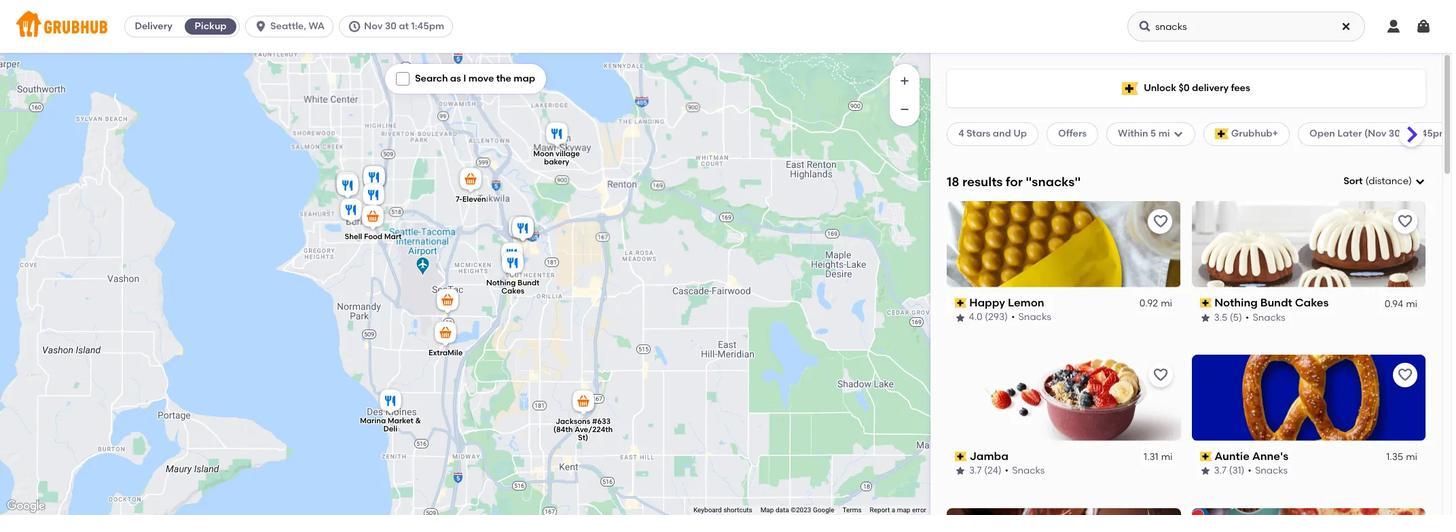 Task type: locate. For each thing, give the bounding box(es) containing it.
snacks for nothing bundt cakes
[[1253, 312, 1286, 323]]

1 horizontal spatial 3.7
[[1215, 465, 1227, 477]]

antojitos michalisco 1st ave image
[[361, 164, 388, 194]]

anne's
[[1253, 450, 1289, 463]]

• right (31)
[[1249, 465, 1252, 477]]

subscription pass image left the jamba
[[955, 452, 968, 461]]

nothing inside map region
[[487, 279, 516, 287]]

3.5 (5)
[[1215, 312, 1243, 323]]

4.0 (293)
[[970, 312, 1009, 323]]

0 vertical spatial nothing
[[487, 279, 516, 287]]

mi right 0.92
[[1162, 298, 1173, 309]]

0 horizontal spatial bundt
[[518, 279, 540, 287]]

save this restaurant button for anne's
[[1394, 363, 1418, 387]]

at left 1:45pm on the left top
[[399, 20, 409, 32]]

save this restaurant image
[[1153, 213, 1169, 230], [1398, 213, 1414, 230], [1153, 367, 1169, 383]]

nothing bundt cakes
[[487, 279, 540, 296], [1215, 296, 1329, 309]]

1 vertical spatial nothing
[[1215, 296, 1258, 309]]

offers
[[1059, 128, 1087, 140]]

subscription pass image for nothing bundt cakes
[[1200, 298, 1212, 308]]

star icon image for jamba
[[955, 466, 966, 477]]

0.92 mi
[[1141, 298, 1173, 309]]

grubhub plus flag logo image left unlock
[[1123, 82, 1139, 95]]

moon
[[534, 149, 554, 158]]

subscription pass image left happy
[[955, 298, 968, 308]]

royce' washington - westfield southcenter mall logo image
[[947, 508, 1181, 515]]

seattle, wa button
[[245, 16, 339, 37]]

• for nothing bundt cakes
[[1246, 312, 1250, 323]]

(84th
[[554, 425, 573, 434]]

nothing
[[487, 279, 516, 287], [1215, 296, 1258, 309]]

nothing bundt cakes inside map region
[[487, 279, 540, 296]]

happy lemon
[[970, 296, 1045, 309]]

• snacks right (5)
[[1246, 312, 1286, 323]]

1.31 mi
[[1144, 451, 1173, 463]]

snacks down lemon
[[1019, 312, 1052, 323]]

1 vertical spatial at
[[1404, 128, 1414, 140]]

30 right the (nov
[[1390, 128, 1401, 140]]

google image
[[3, 497, 48, 515]]

• snacks for auntie anne's
[[1249, 465, 1289, 477]]

delivery
[[1193, 82, 1229, 94]]

1 horizontal spatial 30
[[1390, 128, 1401, 140]]

3.7 left (31)
[[1215, 465, 1227, 477]]

(5)
[[1231, 312, 1243, 323]]

svg image inside "main navigation" navigation
[[1341, 21, 1352, 32]]

©2023
[[791, 506, 812, 514]]

star icon image left 4.0
[[955, 312, 966, 323]]

map
[[514, 73, 536, 84], [897, 506, 911, 514]]

nothing down happy lemon icon
[[487, 279, 516, 287]]

0 horizontal spatial at
[[399, 20, 409, 32]]

1.35
[[1387, 451, 1404, 463]]

snacks
[[1019, 312, 1052, 323], [1253, 312, 1286, 323], [1013, 465, 1045, 477], [1256, 465, 1289, 477]]

snacks down anne's
[[1256, 465, 1289, 477]]

"snacks"
[[1026, 174, 1081, 189]]

ave/224th
[[575, 425, 613, 434]]

• right (5)
[[1246, 312, 1250, 323]]

cakes down nothing bundt cakes logo
[[1296, 296, 1329, 309]]

0 vertical spatial bundt
[[518, 279, 540, 287]]

terms link
[[843, 506, 862, 514]]

svg image
[[1341, 21, 1352, 32], [1416, 176, 1426, 187]]

1 horizontal spatial bundt
[[1261, 296, 1293, 309]]

subscription pass image right 0.92 mi
[[1200, 298, 1212, 308]]

the
[[497, 73, 512, 84]]

auntie anne's logo image
[[1192, 355, 1426, 441]]

2 3.7 from the left
[[1215, 465, 1227, 477]]

shell
[[345, 232, 362, 241]]

moon village bakery image
[[544, 120, 571, 150]]

• right (24)
[[1006, 465, 1009, 477]]

star icon image for auntie anne's
[[1200, 466, 1211, 477]]

at left 1:45pm)
[[1404, 128, 1414, 140]]

delivery button
[[125, 16, 182, 37]]

3.7
[[970, 465, 982, 477], [1215, 465, 1227, 477]]

auntie
[[1215, 450, 1250, 463]]

at inside button
[[399, 20, 409, 32]]

1 vertical spatial grubhub plus flag logo image
[[1215, 129, 1229, 140]]

extramile
[[429, 349, 463, 358]]

map right a
[[897, 506, 911, 514]]

pickup button
[[182, 16, 239, 37]]

0 vertical spatial svg image
[[1341, 21, 1352, 32]]

1 horizontal spatial cakes
[[1296, 296, 1329, 309]]

)
[[1409, 175, 1413, 187]]

None field
[[1344, 175, 1426, 188]]

seattle, wa
[[271, 20, 325, 32]]

18 results for "snacks"
[[947, 174, 1081, 189]]

search
[[415, 73, 448, 84]]

$0
[[1179, 82, 1190, 94]]

0 horizontal spatial svg image
[[1341, 21, 1352, 32]]

moon village bakery
[[534, 149, 580, 166]]

wa
[[309, 20, 325, 32]]

within
[[1119, 128, 1149, 140]]

30
[[385, 20, 397, 32], [1390, 128, 1401, 140]]

subscription pass image for auntie anne's
[[1200, 452, 1212, 461]]

auntie anne's
[[1215, 450, 1289, 463]]

svg image inside seattle, wa button
[[254, 20, 268, 33]]

grubhub plus flag logo image left grubhub+
[[1215, 129, 1229, 140]]

3.5
[[1215, 312, 1228, 323]]

stars
[[967, 128, 991, 140]]

village
[[556, 149, 580, 158]]

mi
[[1159, 128, 1171, 140], [1162, 298, 1173, 309], [1407, 298, 1418, 309], [1162, 451, 1173, 463], [1407, 451, 1418, 463]]

0.94 mi
[[1385, 298, 1418, 309]]

subscription pass image left the auntie
[[1200, 452, 1212, 461]]

1 horizontal spatial grubhub plus flag logo image
[[1215, 129, 1229, 140]]

subscription pass image
[[955, 298, 968, 308], [1200, 298, 1212, 308], [955, 452, 968, 461], [1200, 452, 1212, 461]]

royce' washington - westfield southcenter mall image
[[510, 215, 537, 245]]

1 3.7 from the left
[[970, 465, 982, 477]]

star icon image left 3.7 (31)
[[1200, 466, 1211, 477]]

nothing bundt cakes up (5)
[[1215, 296, 1329, 309]]

1 horizontal spatial nothing bundt cakes
[[1215, 296, 1329, 309]]

distance
[[1369, 175, 1409, 187]]

1 horizontal spatial map
[[897, 506, 911, 514]]

subscription pass image for happy lemon
[[955, 298, 968, 308]]

• down happy lemon
[[1012, 312, 1016, 323]]

nothing bundt cakes down happy lemon icon
[[487, 279, 540, 296]]

jacksons #633 (84th ave/224th st)
[[554, 417, 613, 442]]

3.7 left (24)
[[970, 465, 982, 477]]

nothing up (5)
[[1215, 296, 1258, 309]]

0 horizontal spatial nothing bundt cakes
[[487, 279, 540, 296]]

cakes down nothing bundt cakes icon
[[502, 287, 525, 296]]

save this restaurant image for lemon
[[1153, 213, 1169, 230]]

0 vertical spatial map
[[514, 73, 536, 84]]

30 right nov at the left top
[[385, 20, 397, 32]]

ronnie's market image
[[338, 196, 365, 226]]

bundt down nothing bundt cakes logo
[[1261, 296, 1293, 309]]

0 horizontal spatial nothing
[[487, 279, 516, 287]]

grubhub+
[[1232, 128, 1279, 140]]

•
[[1012, 312, 1016, 323], [1246, 312, 1250, 323], [1006, 465, 1009, 477], [1249, 465, 1252, 477]]

snacks right (24)
[[1013, 465, 1045, 477]]

for
[[1006, 174, 1023, 189]]

star icon image left 3.7 (24)
[[955, 466, 966, 477]]

0 horizontal spatial 3.7
[[970, 465, 982, 477]]

0 horizontal spatial map
[[514, 73, 536, 84]]

0 vertical spatial 30
[[385, 20, 397, 32]]

bundt down happy lemon icon
[[518, 279, 540, 287]]

• snacks for nothing bundt cakes
[[1246, 312, 1286, 323]]

save this restaurant image
[[1398, 367, 1414, 383]]

0 vertical spatial at
[[399, 20, 409, 32]]

7-
[[456, 195, 463, 204]]

mi right 0.94
[[1407, 298, 1418, 309]]

snacks right (5)
[[1253, 312, 1286, 323]]

save this restaurant button
[[1149, 209, 1173, 234], [1394, 209, 1418, 234], [1149, 363, 1173, 387], [1394, 363, 1418, 387]]

at
[[399, 20, 409, 32], [1404, 128, 1414, 140]]

sort ( distance )
[[1344, 175, 1413, 187]]

1 horizontal spatial svg image
[[1416, 176, 1426, 187]]

0 vertical spatial grubhub plus flag logo image
[[1123, 82, 1139, 95]]

svg image inside nov 30 at 1:45pm button
[[348, 20, 362, 33]]

shell food mart
[[345, 232, 402, 241]]

0 horizontal spatial grubhub plus flag logo image
[[1123, 82, 1139, 95]]

eleven
[[463, 195, 486, 204]]

bakery
[[544, 157, 570, 166]]

mi right 1.35
[[1407, 451, 1418, 463]]

jamba image
[[506, 214, 533, 244]]

• snacks
[[1012, 312, 1052, 323], [1246, 312, 1286, 323], [1006, 465, 1045, 477], [1249, 465, 1289, 477]]

star icon image
[[955, 312, 966, 323], [1200, 312, 1211, 323], [955, 466, 966, 477], [1200, 466, 1211, 477]]

star icon image left 3.5
[[1200, 312, 1211, 323]]

marina market & deli
[[360, 416, 421, 433]]

market
[[388, 416, 414, 425]]

0 horizontal spatial cakes
[[502, 287, 525, 296]]

grubhub plus flag logo image
[[1123, 82, 1139, 95], [1215, 129, 1229, 140]]

• snacks down lemon
[[1012, 312, 1052, 323]]

within 5 mi
[[1119, 128, 1171, 140]]

seattle,
[[271, 20, 306, 32]]

save this restaurant button for bundt
[[1394, 209, 1418, 234]]

none field containing sort
[[1344, 175, 1426, 188]]

svg image
[[1386, 18, 1403, 35], [1416, 18, 1433, 35], [254, 20, 268, 33], [348, 20, 362, 33], [1139, 20, 1153, 33], [1173, 129, 1184, 140]]

map data ©2023 google
[[761, 506, 835, 514]]

7-eleven
[[456, 195, 486, 204]]

map right the at top
[[514, 73, 536, 84]]

nov
[[364, 20, 383, 32]]

• snacks right (24)
[[1006, 465, 1045, 477]]

google
[[813, 506, 835, 514]]

as
[[450, 73, 461, 84]]

dairy queen image
[[334, 170, 361, 200]]

bundt
[[518, 279, 540, 287], [1261, 296, 1293, 309]]

cakes
[[502, 287, 525, 296], [1296, 296, 1329, 309]]

0 horizontal spatial 30
[[385, 20, 397, 32]]

• snacks down anne's
[[1249, 465, 1289, 477]]

4 stars and up
[[959, 128, 1028, 140]]



Task type: describe. For each thing, give the bounding box(es) containing it.
deli
[[384, 425, 398, 433]]

nothing bundt cakes logo image
[[1192, 201, 1426, 287]]

save this restaurant image for bundt
[[1398, 213, 1414, 230]]

jamba logo image
[[947, 355, 1181, 441]]

marina market & deli image
[[377, 387, 404, 417]]

Search for food, convenience, alcohol... search field
[[1128, 12, 1366, 41]]

a
[[892, 506, 896, 514]]

jacksons #633 (84th ave/224th st) image
[[570, 388, 597, 418]]

shell food mart image
[[359, 203, 387, 233]]

3.7 (31)
[[1215, 465, 1245, 477]]

happy lemon logo image
[[947, 201, 1181, 287]]

7 eleven image
[[457, 166, 485, 196]]

report a map error
[[870, 506, 927, 514]]

happy
[[970, 296, 1006, 309]]

nov 30 at 1:45pm
[[364, 20, 444, 32]]

later
[[1338, 128, 1363, 140]]

keyboard shortcuts
[[694, 506, 753, 514]]

auntie anne's image
[[510, 215, 537, 245]]

mi for anne's
[[1407, 451, 1418, 463]]

results
[[963, 174, 1003, 189]]

• for auntie anne's
[[1249, 465, 1252, 477]]

3.7 for auntie anne's
[[1215, 465, 1227, 477]]

mi right the 5
[[1159, 128, 1171, 140]]

• for jamba
[[1006, 465, 1009, 477]]

1.31
[[1144, 451, 1159, 463]]

report
[[870, 506, 890, 514]]

mart
[[384, 232, 402, 241]]

search as i move the map
[[415, 73, 536, 84]]

mi for bundt
[[1407, 298, 1418, 309]]

happy lemon image
[[499, 241, 526, 270]]

snacks for jamba
[[1013, 465, 1045, 477]]

i
[[464, 73, 466, 84]]

1 horizontal spatial nothing
[[1215, 296, 1258, 309]]

delivery
[[135, 20, 172, 32]]

30 inside button
[[385, 20, 397, 32]]

shortcuts
[[724, 506, 753, 514]]

star icon image for happy lemon
[[955, 312, 966, 323]]

star icon image for nothing bundt cakes
[[1200, 312, 1211, 323]]

• snacks for jamba
[[1006, 465, 1045, 477]]

mawadda cafe image
[[361, 164, 388, 194]]

lemon
[[1009, 296, 1045, 309]]

mi right 1.31
[[1162, 451, 1173, 463]]

error
[[913, 506, 927, 514]]

• for happy lemon
[[1012, 312, 1016, 323]]

pickup
[[195, 20, 227, 32]]

move
[[469, 73, 494, 84]]

1 vertical spatial map
[[897, 506, 911, 514]]

extramile image
[[432, 319, 459, 349]]

open
[[1310, 128, 1336, 140]]

1 horizontal spatial at
[[1404, 128, 1414, 140]]

0.92
[[1141, 298, 1159, 309]]

3.7 (24)
[[970, 465, 1002, 477]]

1 vertical spatial svg image
[[1416, 176, 1426, 187]]

map region
[[0, 0, 1049, 515]]

1:45pm
[[411, 20, 444, 32]]

(
[[1366, 175, 1369, 187]]

save this restaurant button for lemon
[[1149, 209, 1173, 234]]

5
[[1151, 128, 1157, 140]]

4
[[959, 128, 965, 140]]

jacksons
[[556, 417, 591, 426]]

1.35 mi
[[1387, 451, 1418, 463]]

1 vertical spatial 30
[[1390, 128, 1401, 140]]

keyboard
[[694, 506, 722, 514]]

fees
[[1232, 82, 1251, 94]]

sea tac marathon image
[[434, 287, 461, 317]]

data
[[776, 506, 789, 514]]

unlock $0 delivery fees
[[1145, 82, 1251, 94]]

(24)
[[985, 465, 1002, 477]]

snacks for happy lemon
[[1019, 312, 1052, 323]]

1 vertical spatial bundt
[[1261, 296, 1293, 309]]

(31)
[[1230, 465, 1245, 477]]

7-eleven logo image
[[1192, 508, 1426, 515]]

nothing bundt cakes image
[[499, 249, 527, 279]]

nov 30 at 1:45pm button
[[339, 16, 459, 37]]

grubhub plus flag logo image for grubhub+
[[1215, 129, 1229, 140]]

0.94
[[1385, 298, 1404, 309]]

(293)
[[986, 312, 1009, 323]]

tacos el hass image
[[334, 172, 362, 202]]

up
[[1014, 128, 1028, 140]]

terms
[[843, 506, 862, 514]]

(nov
[[1365, 128, 1387, 140]]

snacks for auntie anne's
[[1256, 465, 1289, 477]]

main navigation navigation
[[0, 0, 1453, 53]]

#633
[[592, 417, 611, 426]]

map
[[761, 506, 774, 514]]

subscription pass image for jamba
[[955, 452, 968, 461]]

• snacks for happy lemon
[[1012, 312, 1052, 323]]

mi for lemon
[[1162, 298, 1173, 309]]

pierro bakery image
[[360, 181, 387, 211]]

cakes inside map region
[[502, 287, 525, 296]]

1:45pm)
[[1416, 128, 1453, 140]]

sort
[[1344, 175, 1364, 187]]

unlock
[[1145, 82, 1177, 94]]

jamba
[[970, 450, 1009, 463]]

report a map error link
[[870, 506, 927, 514]]

&
[[415, 416, 421, 425]]

bundt inside nothing bundt cakes
[[518, 279, 540, 287]]

food
[[364, 232, 383, 241]]

grubhub plus flag logo image for unlock $0 delivery fees
[[1123, 82, 1139, 95]]

minus icon image
[[898, 103, 912, 116]]

and
[[993, 128, 1012, 140]]

3.7 for jamba
[[970, 465, 982, 477]]

plus icon image
[[898, 74, 912, 88]]

marina
[[360, 416, 386, 425]]

open later (nov 30 at 1:45pm)
[[1310, 128, 1453, 140]]



Task type: vqa. For each thing, say whether or not it's contained in the screenshot.
"GOOGLE"
yes



